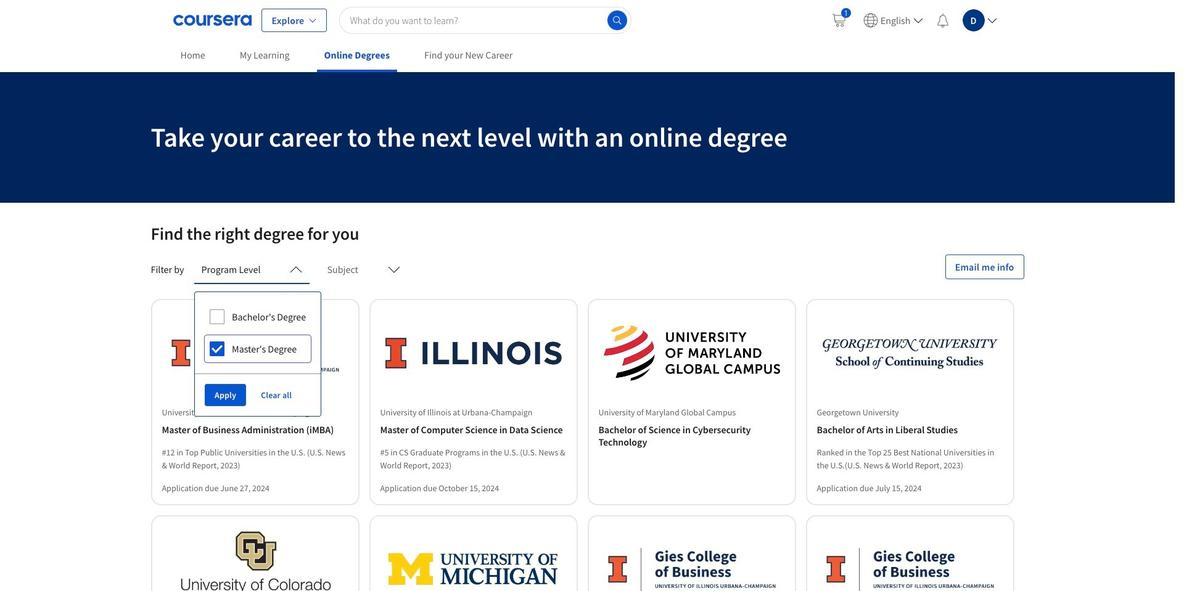 Task type: vqa. For each thing, say whether or not it's contained in the screenshot.
search field
yes



Task type: describe. For each thing, give the bounding box(es) containing it.
university of maryland global campus logo image
[[604, 315, 780, 392]]

shopping cart: 1 item element
[[832, 8, 852, 27]]



Task type: locate. For each thing, give the bounding box(es) containing it.
menu item
[[859, 5, 929, 35]]

coursera image
[[173, 10, 251, 30]]

None search field
[[340, 6, 632, 34]]

options list list box
[[195, 293, 321, 374]]

university of michigan logo image
[[385, 532, 562, 592]]

menu
[[824, 0, 1003, 40]]

actions toolbar
[[195, 374, 321, 417]]

university of illinois at urbana-champaign logo image
[[167, 315, 343, 392], [385, 315, 562, 392], [604, 532, 780, 592], [822, 532, 999, 592]]

georgetown university logo image
[[822, 315, 999, 392]]

university of colorado boulder logo image
[[167, 532, 343, 592]]



